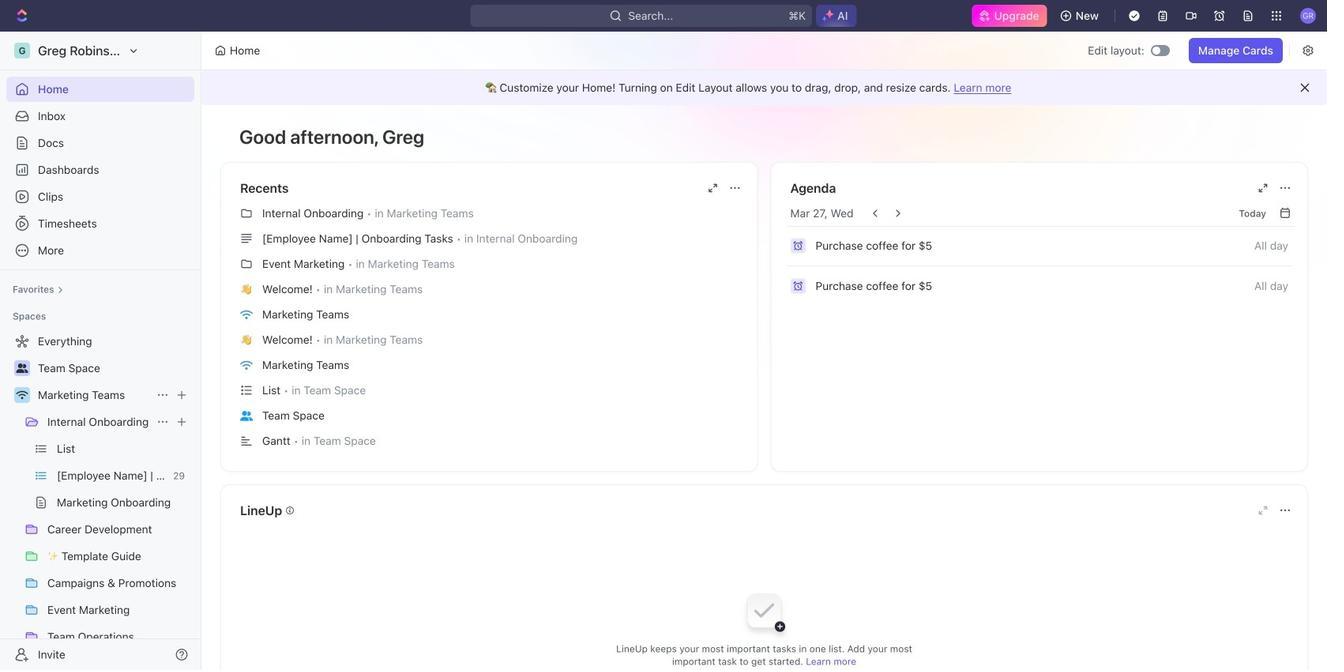 Task type: describe. For each thing, give the bounding box(es) containing it.
greg robinson's workspace, , element
[[14, 43, 30, 58]]

sidebar navigation
[[0, 32, 205, 670]]

1 horizontal spatial user group image
[[240, 411, 253, 421]]

tree inside sidebar navigation
[[6, 329, 194, 670]]



Task type: locate. For each thing, give the bounding box(es) containing it.
1 wifi image from the top
[[240, 310, 253, 320]]

1 vertical spatial wifi image
[[240, 360, 253, 370]]

1 vertical spatial user group image
[[240, 411, 253, 421]]

wifi image
[[16, 390, 28, 400]]

0 vertical spatial user group image
[[16, 364, 28, 373]]

alert
[[202, 70, 1328, 105]]

0 vertical spatial wifi image
[[240, 310, 253, 320]]

0 horizontal spatial user group image
[[16, 364, 28, 373]]

wifi image
[[240, 310, 253, 320], [240, 360, 253, 370]]

tree
[[6, 329, 194, 670]]

user group image
[[16, 364, 28, 373], [240, 411, 253, 421]]

2 wifi image from the top
[[240, 360, 253, 370]]

user group image inside sidebar navigation
[[16, 364, 28, 373]]



Task type: vqa. For each thing, say whether or not it's contained in the screenshot.
text box
no



